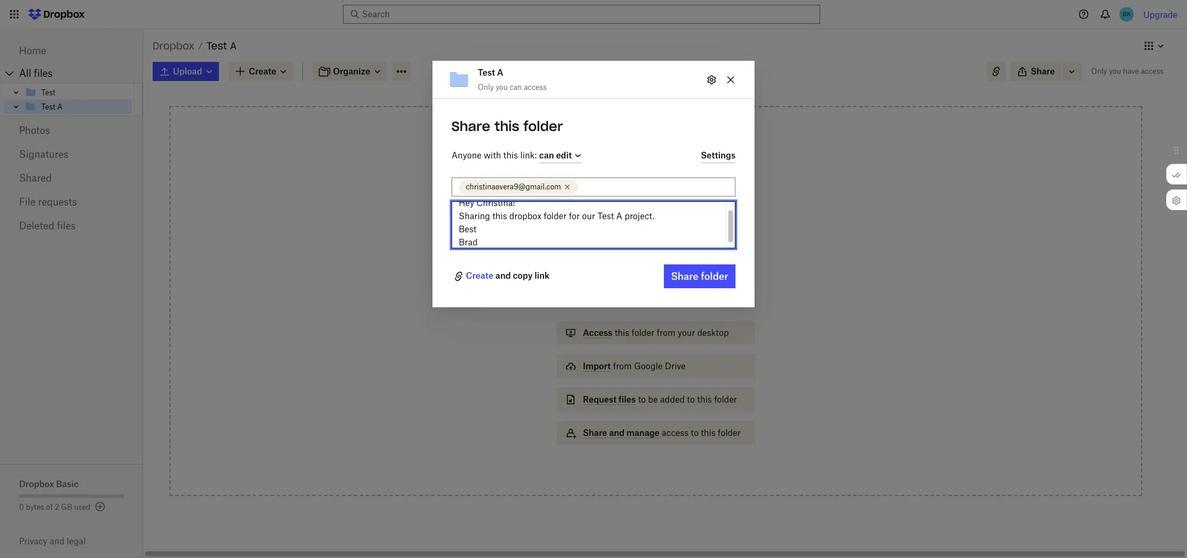 Task type: describe. For each thing, give the bounding box(es) containing it.
legal
[[67, 537, 86, 547]]

request
[[583, 395, 617, 405]]

file requests
[[19, 196, 77, 208]]

test for test
[[41, 88, 55, 97]]

and for legal
[[50, 537, 64, 547]]

to down the request files to be added to this folder
[[691, 428, 699, 438]]

create link
[[466, 269, 493, 284]]

shared link
[[19, 166, 124, 190]]

home
[[19, 45, 46, 57]]

to inside drop files here to upload, or use the 'upload' button
[[666, 224, 675, 234]]

access this folder from your desktop
[[583, 328, 729, 338]]

access for share and manage access to this folder
[[662, 428, 689, 438]]

settings
[[701, 150, 735, 161]]

drop
[[605, 224, 625, 234]]

share for share this folder
[[452, 118, 490, 135]]

more ways to add content
[[603, 298, 709, 308]]

link for and copy link
[[535, 271, 550, 281]]

/
[[198, 41, 203, 51]]

can inside the test a only you can access
[[510, 83, 522, 92]]

your
[[678, 328, 695, 338]]

the
[[632, 237, 644, 248]]

manage
[[626, 428, 660, 438]]

upgrade
[[1143, 9, 1177, 19]]

share folder button
[[664, 265, 735, 289]]

share for share
[[1031, 66, 1055, 76]]

to right added
[[687, 395, 695, 405]]

files for drop
[[627, 224, 644, 234]]

a for test a only you can access
[[497, 67, 503, 77]]

can inside "popup button"
[[539, 150, 554, 161]]

access inside the test a only you can access
[[524, 83, 547, 92]]

or
[[605, 237, 613, 248]]

file
[[19, 196, 36, 208]]

get more space image
[[93, 500, 107, 515]]

only inside the test a only you can access
[[478, 83, 494, 92]]

file requests link
[[19, 190, 124, 214]]

0 vertical spatial you
[[1109, 67, 1121, 76]]

sharing modal dialog
[[432, 61, 755, 403]]

dropbox / test a
[[153, 40, 237, 52]]

none text field inside sharing modal dialog
[[580, 181, 728, 194]]

all files link
[[19, 64, 143, 83]]

signatures link
[[19, 143, 124, 166]]

this down the request files to be added to this folder
[[701, 428, 716, 438]]

files for deleted
[[57, 220, 76, 232]]

test for test a
[[41, 102, 55, 111]]

copy
[[513, 271, 533, 281]]

content
[[677, 298, 709, 308]]

you inside the test a only you can access
[[496, 83, 508, 92]]

all files tree
[[2, 64, 143, 116]]

used
[[74, 503, 90, 512]]

privacy and legal link
[[19, 537, 143, 547]]

can edit
[[539, 150, 572, 161]]

2
[[55, 503, 59, 512]]

import
[[583, 361, 611, 372]]

basic
[[56, 480, 79, 490]]

create and copy link
[[466, 271, 550, 281]]

with
[[484, 150, 501, 160]]

settings button
[[701, 149, 735, 163]]

use
[[615, 237, 629, 248]]

all
[[19, 67, 31, 79]]

to left add on the right of page
[[649, 298, 657, 308]]

photos
[[19, 125, 50, 137]]

test a link
[[24, 100, 132, 114]]

share this folder
[[452, 118, 563, 135]]

more
[[603, 298, 624, 308]]

this up anyone with this link :
[[494, 118, 519, 135]]

test a
[[41, 102, 63, 111]]

files for all
[[34, 67, 53, 79]]

anyone
[[452, 150, 481, 160]]

request files to be added to this folder
[[583, 395, 737, 405]]

share and manage access to this folder
[[583, 428, 741, 438]]

Add a note (optional) text field
[[452, 201, 735, 249]]

:
[[535, 150, 537, 160]]

access for only you have access
[[1141, 67, 1164, 76]]

deleted files link
[[19, 214, 124, 238]]

test link
[[24, 85, 132, 100]]

dropbox basic
[[19, 480, 79, 490]]

share for share folder
[[671, 271, 699, 283]]

upgrade link
[[1143, 9, 1177, 19]]



Task type: vqa. For each thing, say whether or not it's contained in the screenshot.
Request files to be added to this folder
yes



Task type: locate. For each thing, give the bounding box(es) containing it.
ways
[[626, 298, 647, 308]]

1 vertical spatial access
[[524, 83, 547, 92]]

christinaovera9@gmail.com
[[466, 182, 561, 191]]

files inside drop files here to upload, or use the 'upload' button
[[627, 224, 644, 234]]

more ways to add content element
[[554, 296, 757, 458]]

1 horizontal spatial from
[[657, 328, 675, 338]]

dropbox
[[153, 40, 195, 52], [19, 480, 54, 490]]

bytes
[[26, 503, 44, 512]]

files inside more ways to add content element
[[619, 395, 636, 405]]

and left copy
[[495, 271, 511, 281]]

group
[[2, 83, 143, 116]]

share for share and manage access to this folder
[[583, 428, 607, 438]]

dropbox logo - go to the homepage image
[[24, 5, 89, 24]]

1 horizontal spatial can
[[539, 150, 554, 161]]

drive
[[665, 361, 686, 372]]

to
[[666, 224, 675, 234], [649, 298, 657, 308], [638, 395, 646, 405], [687, 395, 695, 405], [691, 428, 699, 438]]

upload,
[[677, 224, 707, 234]]

test for test a only you can access
[[478, 67, 495, 77]]

link right copy
[[535, 271, 550, 281]]

test up "share this folder"
[[478, 67, 495, 77]]

1 horizontal spatial dropbox
[[153, 40, 195, 52]]

and for copy
[[495, 271, 511, 281]]

1 horizontal spatial you
[[1109, 67, 1121, 76]]

0 horizontal spatial only
[[478, 83, 494, 92]]

0 vertical spatial access
[[1141, 67, 1164, 76]]

0 vertical spatial from
[[657, 328, 675, 338]]

0 horizontal spatial you
[[496, 83, 508, 92]]

files for request
[[619, 395, 636, 405]]

privacy
[[19, 537, 47, 547]]

access right have
[[1141, 67, 1164, 76]]

deleted
[[19, 220, 54, 232]]

dropbox for dropbox basic
[[19, 480, 54, 490]]

0
[[19, 503, 24, 512]]

can right :
[[539, 150, 554, 161]]

a right "/"
[[230, 40, 237, 52]]

and inside more ways to add content element
[[609, 428, 624, 438]]

and
[[495, 271, 511, 281], [609, 428, 624, 438], [50, 537, 64, 547]]

1 vertical spatial you
[[496, 83, 508, 92]]

this right with
[[503, 150, 518, 160]]

be
[[648, 395, 658, 405]]

1 horizontal spatial a
[[230, 40, 237, 52]]

a inside the test a only you can access
[[497, 67, 503, 77]]

added
[[660, 395, 685, 405]]

0 horizontal spatial dropbox
[[19, 480, 54, 490]]

privacy and legal
[[19, 537, 86, 547]]

create
[[466, 271, 493, 281]]

and left manage
[[609, 428, 624, 438]]

deleted files
[[19, 220, 76, 232]]

only left have
[[1091, 67, 1107, 76]]

from right import
[[613, 361, 632, 372]]

button
[[680, 237, 707, 248]]

shared
[[19, 172, 52, 184]]

link
[[520, 150, 535, 160], [535, 271, 550, 281]]

google
[[634, 361, 663, 372]]

a for test a
[[57, 102, 63, 111]]

1 vertical spatial link
[[535, 271, 550, 281]]

and for manage
[[609, 428, 624, 438]]

2 vertical spatial and
[[50, 537, 64, 547]]

test up test a
[[41, 88, 55, 97]]

test right "/"
[[206, 40, 227, 52]]

to left be
[[638, 395, 646, 405]]

home link
[[19, 39, 124, 63]]

add
[[659, 298, 675, 308]]

access
[[583, 328, 612, 338]]

1 vertical spatial and
[[609, 428, 624, 438]]

from
[[657, 328, 675, 338], [613, 361, 632, 372]]

gb
[[61, 503, 72, 512]]

2 vertical spatial a
[[57, 102, 63, 111]]

you up "share this folder"
[[496, 83, 508, 92]]

1 vertical spatial from
[[613, 361, 632, 372]]

access up "share this folder"
[[524, 83, 547, 92]]

and left "legal" at the left bottom of page
[[50, 537, 64, 547]]

share inside more ways to add content element
[[583, 428, 607, 438]]

dropbox for dropbox / test a
[[153, 40, 195, 52]]

all files
[[19, 67, 53, 79]]

dropbox link
[[153, 38, 195, 54]]

of
[[46, 503, 53, 512]]

a
[[230, 40, 237, 52], [497, 67, 503, 77], [57, 102, 63, 111]]

access right manage
[[662, 428, 689, 438]]

files up the
[[627, 224, 644, 234]]

link for :
[[520, 150, 535, 160]]

only up "share this folder"
[[478, 83, 494, 92]]

and inside sharing modal dialog
[[495, 271, 511, 281]]

have
[[1123, 67, 1139, 76]]

test up the photos
[[41, 102, 55, 111]]

1 vertical spatial dropbox
[[19, 480, 54, 490]]

can up "share this folder"
[[510, 83, 522, 92]]

edit
[[556, 150, 572, 161]]

2 vertical spatial access
[[662, 428, 689, 438]]

requests
[[38, 196, 77, 208]]

files left be
[[619, 395, 636, 405]]

share
[[1031, 66, 1055, 76], [452, 118, 490, 135], [671, 271, 699, 283], [583, 428, 607, 438]]

import from google drive
[[583, 361, 686, 372]]

1 horizontal spatial access
[[662, 428, 689, 438]]

test inside the test a only you can access
[[478, 67, 495, 77]]

0 vertical spatial only
[[1091, 67, 1107, 76]]

files down file requests link
[[57, 220, 76, 232]]

access
[[1141, 67, 1164, 76], [524, 83, 547, 92], [662, 428, 689, 438]]

'upload'
[[647, 237, 678, 248]]

1 vertical spatial only
[[478, 83, 494, 92]]

this
[[494, 118, 519, 135], [503, 150, 518, 160], [615, 328, 629, 338], [697, 395, 712, 405], [701, 428, 716, 438]]

a up "share this folder"
[[497, 67, 503, 77]]

access inside more ways to add content element
[[662, 428, 689, 438]]

0 horizontal spatial and
[[50, 537, 64, 547]]

0 vertical spatial a
[[230, 40, 237, 52]]

0 vertical spatial can
[[510, 83, 522, 92]]

1 horizontal spatial and
[[495, 271, 511, 281]]

2 horizontal spatial a
[[497, 67, 503, 77]]

group containing test
[[2, 83, 143, 116]]

dropbox up bytes
[[19, 480, 54, 490]]

dropbox left "/"
[[153, 40, 195, 52]]

1 vertical spatial can
[[539, 150, 554, 161]]

None text field
[[580, 181, 728, 194]]

share button
[[1010, 62, 1062, 81]]

0 horizontal spatial can
[[510, 83, 522, 92]]

0 vertical spatial and
[[495, 271, 511, 281]]

here
[[646, 224, 664, 234]]

desktop
[[697, 328, 729, 338]]

you
[[1109, 67, 1121, 76], [496, 83, 508, 92]]

test a only you can access
[[478, 67, 547, 92]]

2 horizontal spatial and
[[609, 428, 624, 438]]

files inside tree
[[34, 67, 53, 79]]

files right all
[[34, 67, 53, 79]]

this right 'access'
[[615, 328, 629, 338]]

only you have access
[[1091, 67, 1164, 76]]

you left have
[[1109, 67, 1121, 76]]

2 horizontal spatial access
[[1141, 67, 1164, 76]]

0 vertical spatial link
[[520, 150, 535, 160]]

drop files here to upload, or use the 'upload' button
[[605, 224, 707, 248]]

from left your
[[657, 328, 675, 338]]

global header element
[[0, 0, 1187, 29]]

0 horizontal spatial access
[[524, 83, 547, 92]]

0 vertical spatial dropbox
[[153, 40, 195, 52]]

only
[[1091, 67, 1107, 76], [478, 83, 494, 92]]

to right here
[[666, 224, 675, 234]]

can
[[510, 83, 522, 92], [539, 150, 554, 161]]

test
[[206, 40, 227, 52], [478, 67, 495, 77], [41, 88, 55, 97], [41, 102, 55, 111]]

a down 'test' link
[[57, 102, 63, 111]]

folder inside button
[[701, 271, 728, 283]]

folder
[[523, 118, 563, 135], [701, 271, 728, 283], [632, 328, 654, 338], [714, 395, 737, 405], [718, 428, 741, 438]]

signatures
[[19, 149, 68, 160]]

0 bytes of 2 gb used
[[19, 503, 90, 512]]

1 vertical spatial a
[[497, 67, 503, 77]]

a inside group
[[57, 102, 63, 111]]

link left can edit
[[520, 150, 535, 160]]

christinaovera9@gmail.com button
[[459, 180, 578, 194]]

0 horizontal spatial a
[[57, 102, 63, 111]]

0 horizontal spatial from
[[613, 361, 632, 372]]

1 horizontal spatial only
[[1091, 67, 1107, 76]]

anyone with this link :
[[452, 150, 539, 160]]

this right added
[[697, 395, 712, 405]]

photos link
[[19, 119, 124, 143]]

share folder
[[671, 271, 728, 283]]

can edit button
[[539, 149, 583, 163]]



